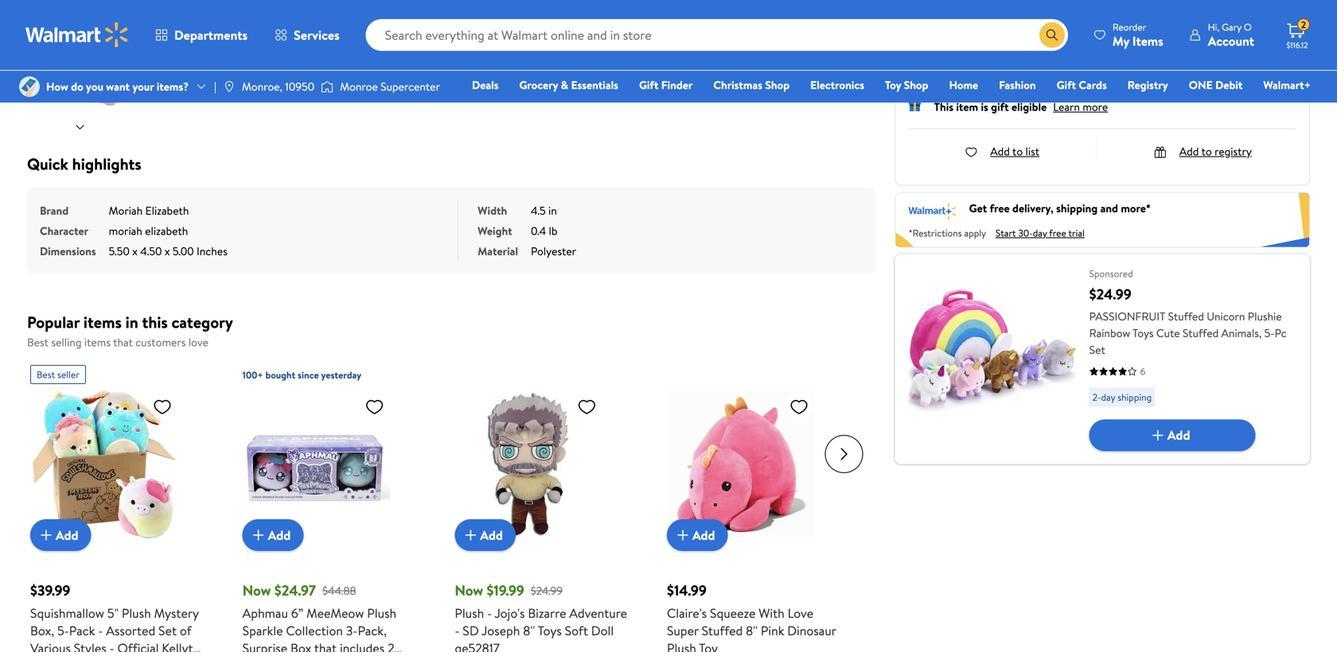 Task type: describe. For each thing, give the bounding box(es) containing it.
$24.99 inside sponsored $24.99 passionfruit stuffed unicorn plushie rainbow toys cute stuffed animals, 5-pc set
[[1090, 284, 1132, 304]]

reorder
[[1113, 20, 1147, 34]]

deals
[[472, 77, 499, 93]]

deals link
[[465, 76, 506, 94]]

category
[[172, 311, 233, 334]]

monroe supercenter
[[340, 79, 440, 94]]

add button for claire's squeeze with love super stuffed 8'' pink dinosaur plush toy image
[[667, 520, 728, 552]]

product group containing now $19.99
[[455, 359, 632, 653]]

toys inside sponsored $24.99 passionfruit stuffed unicorn plushie rainbow toys cute stuffed animals, 5-pc set
[[1133, 325, 1154, 341]]

how
[[46, 79, 68, 94]]

that inside popular items in this category best selling items that customers love
[[113, 335, 133, 350]]

3-
[[346, 623, 358, 640]]

out of stock
[[945, 43, 998, 57]]

add to cart image for aphmau 6" meemeow plush sparkle collection 3-pack, surprise box that includes 2 sparkle plush   1 mystery plush, official aphmau merch image
[[249, 526, 268, 545]]

product group containing now $24.97
[[243, 359, 420, 653]]

lb
[[549, 223, 558, 239]]

do
[[71, 79, 83, 94]]

registry
[[1128, 77, 1169, 93]]

gift cards link
[[1050, 76, 1114, 94]]

day inside $24.99 group
[[1101, 391, 1116, 404]]

brand
[[40, 203, 69, 219]]

$14.99
[[667, 581, 707, 601]]

0 vertical spatial stuffed
[[1168, 309, 1204, 324]]

sd
[[463, 623, 479, 640]]

*restrictions
[[909, 226, 962, 240]]

walmart+
[[1264, 77, 1311, 93]]

plush inside $39.99 squishmallow 5" plush mystery box, 5-pack - assorted set of various styles - official kellyt
[[122, 605, 151, 623]]

to for list
[[1013, 144, 1023, 159]]

squishmallow
[[30, 605, 104, 623]]

add to list
[[991, 144, 1040, 159]]

that inside the now $24.97 $44.88 aphmau 6" meemeow plush sparkle collection 3-pack, surprise box that includes
[[314, 640, 337, 653]]

gary
[[1222, 20, 1242, 34]]

is
[[981, 99, 989, 115]]

seller
[[57, 368, 80, 382]]

supercenter
[[381, 79, 440, 94]]

pc
[[1275, 325, 1287, 341]]

search icon image
[[1046, 29, 1059, 41]]

material
[[478, 244, 518, 259]]

5- inside sponsored $24.99 passionfruit stuffed unicorn plushie rainbow toys cute stuffed animals, 5-pc set
[[1265, 325, 1275, 341]]

100+ bought since yesterday
[[243, 369, 362, 382]]

- left jojo's
[[487, 605, 492, 623]]

registry
[[1215, 144, 1252, 159]]

stuffed inside the $14.99 claire's squeeze with love super stuffed 8'' pink dinosaur plush toy
[[702, 623, 743, 640]]

now $19.99 $24.99 plush - jojo's bizarre adventure - sd joseph 8'' toys soft doll ge52817
[[455, 581, 627, 653]]

passionfruit
[[1090, 309, 1166, 324]]

joseph
[[482, 623, 520, 640]]

in inside popular items in this category best selling items that customers love
[[125, 311, 138, 334]]

set inside sponsored $24.99 passionfruit stuffed unicorn plushie rainbow toys cute stuffed animals, 5-pc set
[[1090, 342, 1106, 358]]

get free delivery, shipping and more*
[[969, 200, 1151, 216]]

5- inside $39.99 squishmallow 5" plush mystery box, 5-pack - assorted set of various styles - official kellyt
[[57, 623, 69, 640]]

add to registry
[[1180, 144, 1252, 159]]

finder
[[661, 77, 693, 93]]

services button
[[261, 16, 353, 54]]

with
[[759, 605, 785, 623]]

assorted
[[106, 623, 155, 640]]

delivery
[[1214, 29, 1255, 44]]

of inside $39.99 squishmallow 5" plush mystery box, 5-pack - assorted set of various styles - official kellyt
[[180, 623, 192, 640]]

one
[[1189, 77, 1213, 93]]

add for add button inside $24.99 group
[[1168, 427, 1191, 444]]

monroe,
[[242, 79, 283, 94]]

add button inside $24.99 group
[[1090, 420, 1256, 452]]

registry link
[[1121, 76, 1176, 94]]

doll
[[591, 623, 614, 640]]

more
[[1083, 99, 1108, 115]]

$24.99 inside now $19.99 $24.99 plush - jojo's bizarre adventure - sd joseph 8'' toys soft doll ge52817
[[531, 583, 563, 599]]

moriah elizabeth 6" mystery plush - series 1, youtube craft channel, blind box, 1 of 8 possible mystery plush, collectible, official moriah elizabeth merch - image 5 of 10 image
[[35, 14, 128, 107]]

jojo's
[[495, 605, 525, 623]]

out
[[945, 43, 962, 57]]

shipping inside get free delivery, shipping and more* banner
[[1057, 200, 1098, 216]]

30-
[[1019, 226, 1033, 240]]

super
[[667, 623, 699, 640]]

add for add button associated with aphmau 6" meemeow plush sparkle collection 3-pack, surprise box that includes 2 sparkle plush   1 mystery plush, official aphmau merch image
[[268, 527, 291, 544]]

add for add button for squishmallow 5" plush mystery box, 5-pack - assorted set of various styles - official kellytoy - cute and soft squishy stuffed animal toy image
[[56, 527, 78, 544]]

soft
[[565, 623, 588, 640]]

sponsored $24.99 passionfruit stuffed unicorn plushie rainbow toys cute stuffed animals, 5-pc set
[[1090, 267, 1287, 358]]

add to favorites list, squishmallow 5" plush mystery box, 5-pack - assorted set of various styles - official kellytoy - cute and soft squishy stuffed animal toy image
[[153, 397, 172, 417]]

 image for how do you want your items?
[[19, 76, 40, 97]]

add to list button
[[965, 144, 1040, 159]]

electronics
[[811, 77, 865, 93]]

*restrictions apply
[[909, 226, 987, 240]]

product group containing $39.99
[[30, 359, 208, 653]]

your
[[132, 79, 154, 94]]

christmas shop
[[714, 77, 790, 93]]

pink
[[761, 623, 785, 640]]

$44.88
[[323, 583, 356, 599]]

1 vertical spatial stuffed
[[1183, 325, 1219, 341]]

monroe
[[340, 79, 378, 94]]

Search search field
[[366, 19, 1068, 51]]

toy shop link
[[878, 76, 936, 94]]

toys inside now $19.99 $24.99 plush - jojo's bizarre adventure - sd joseph 8'' toys soft doll ge52817
[[538, 623, 562, 640]]

dimensions
[[40, 244, 96, 259]]

love
[[788, 605, 814, 623]]

$116.12
[[1287, 40, 1308, 51]]

plushie
[[1248, 309, 1282, 324]]

items?
[[157, 79, 189, 94]]

add to cart image for add button inside $24.99 group
[[1149, 426, 1168, 445]]

plush inside the now $24.97 $44.88 aphmau 6" meemeow plush sparkle collection 3-pack, surprise box that includes
[[367, 605, 397, 623]]

8'' inside now $19.99 $24.99 plush - jojo's bizarre adventure - sd joseph 8'' toys soft doll ge52817
[[523, 623, 535, 640]]

best inside popular items in this category best selling items that customers love
[[27, 335, 49, 350]]

elizabeth
[[145, 203, 189, 219]]

2
[[1302, 18, 1307, 32]]

shop for toy shop
[[904, 77, 929, 93]]

day inside get free delivery, shipping and more* banner
[[1033, 226, 1047, 240]]

1 x from the left
[[132, 244, 138, 259]]

customers
[[136, 335, 186, 350]]

&
[[561, 77, 569, 93]]

out of stock button
[[909, 0, 1034, 69]]

available
[[1226, 43, 1261, 57]]

add button for aphmau 6" meemeow plush sparkle collection 3-pack, surprise box that includes 2 sparkle plush   1 mystery plush, official aphmau merch image
[[243, 520, 304, 552]]

my
[[1113, 32, 1130, 50]]

quick highlights
[[27, 153, 141, 175]]

add for add button associated with claire's squeeze with love super stuffed 8'' pink dinosaur plush toy image
[[693, 527, 715, 544]]

intent image for delivery image
[[1222, 2, 1247, 28]]

shipping inside $24.99 group
[[1118, 391, 1152, 404]]

rainbow
[[1090, 325, 1131, 341]]

one debit
[[1189, 77, 1243, 93]]

grocery
[[519, 77, 558, 93]]

4.5 in weight
[[478, 203, 557, 239]]

squishmallow 5" plush mystery box, 5-pack - assorted set of various styles - official kellytoy - cute and soft squishy stuffed animal toy image
[[30, 391, 178, 539]]

cards
[[1079, 77, 1107, 93]]

add to cart image for add button associated with claire's squeeze with love super stuffed 8'' pink dinosaur plush toy image
[[674, 526, 693, 545]]



Task type: vqa. For each thing, say whether or not it's contained in the screenshot.
Refunds
no



Task type: locate. For each thing, give the bounding box(es) containing it.
0 horizontal spatial x
[[132, 244, 138, 259]]

2 8'' from the left
[[746, 623, 758, 640]]

1 vertical spatial shipping
[[1118, 391, 1152, 404]]

add to registry button
[[1154, 144, 1252, 159]]

that left customers
[[113, 335, 133, 350]]

add button up $19.99
[[455, 520, 516, 552]]

2-day shipping
[[1093, 391, 1152, 404]]

shipping up trial
[[1057, 200, 1098, 216]]

gift for gift cards
[[1057, 77, 1076, 93]]

0 vertical spatial toy
[[885, 77, 902, 93]]

toys left soft
[[538, 623, 562, 640]]

gift up learn
[[1057, 77, 1076, 93]]

add to favorites list, claire's squeeze with love super stuffed 8'' pink dinosaur plush toy image
[[790, 397, 809, 417]]

day down delivery,
[[1033, 226, 1047, 240]]

1 vertical spatial set
[[158, 623, 177, 640]]

now up aphmau
[[243, 581, 271, 601]]

0 horizontal spatial of
[[180, 623, 192, 640]]

add inside $24.99 group
[[1168, 427, 1191, 444]]

electronics link
[[803, 76, 872, 94]]

8'' right joseph
[[523, 623, 535, 640]]

1 horizontal spatial shipping
[[1118, 391, 1152, 404]]

plush up ge52817
[[455, 605, 484, 623]]

claire's
[[667, 605, 707, 623]]

1 horizontal spatial in
[[549, 203, 557, 219]]

box
[[291, 640, 311, 653]]

best down popular on the left
[[27, 335, 49, 350]]

stock
[[975, 43, 998, 57]]

1 vertical spatial toy
[[699, 640, 718, 653]]

plush
[[122, 605, 151, 623], [367, 605, 397, 623], [455, 605, 484, 623], [667, 640, 697, 653]]

1 horizontal spatial gift
[[1057, 77, 1076, 93]]

0 vertical spatial shipping
[[1057, 200, 1098, 216]]

2 product group from the left
[[243, 359, 420, 653]]

1 vertical spatial add to cart image
[[674, 526, 693, 545]]

add button for 'plush - jojo's bizarre adventure - sd joseph 8'' toys soft doll ge52817' "image"
[[455, 520, 516, 552]]

$39.99
[[30, 581, 70, 601]]

0 vertical spatial that
[[113, 335, 133, 350]]

plush down the claire's at bottom
[[667, 640, 697, 653]]

plush inside now $19.99 $24.99 plush - jojo's bizarre adventure - sd joseph 8'' toys soft doll ge52817
[[455, 605, 484, 623]]

1 horizontal spatial set
[[1090, 342, 1106, 358]]

walmart image
[[25, 22, 129, 48]]

in inside 4.5 in weight
[[549, 203, 557, 219]]

delivery not available
[[1208, 29, 1261, 57]]

love
[[189, 335, 209, 350]]

to left "registry"
[[1202, 144, 1212, 159]]

0 horizontal spatial  image
[[19, 76, 40, 97]]

item
[[956, 99, 979, 115]]

1 horizontal spatial 5-
[[1265, 325, 1275, 341]]

next slide for popular items in this category list image
[[825, 435, 864, 474]]

0 vertical spatial free
[[990, 200, 1010, 216]]

 image for monroe supercenter
[[321, 79, 334, 95]]

0 horizontal spatial now
[[243, 581, 271, 601]]

add to cart image up "$14.99"
[[674, 526, 693, 545]]

next image image
[[74, 121, 86, 134]]

toy right electronics
[[885, 77, 902, 93]]

now for $24.97
[[243, 581, 271, 601]]

meemeow
[[307, 605, 364, 623]]

gift left finder
[[639, 77, 659, 93]]

1 horizontal spatial of
[[964, 43, 973, 57]]

2 gift from the left
[[1057, 77, 1076, 93]]

free left trial
[[1049, 226, 1067, 240]]

2 horizontal spatial add to cart image
[[461, 526, 480, 545]]

1 vertical spatial of
[[180, 623, 192, 640]]

home link
[[942, 76, 986, 94]]

0 vertical spatial of
[[964, 43, 973, 57]]

1 horizontal spatial that
[[314, 640, 337, 653]]

add to cart image
[[1149, 426, 1168, 445], [674, 526, 693, 545]]

0 horizontal spatial add to cart image
[[37, 526, 56, 545]]

6"
[[291, 605, 303, 623]]

0 horizontal spatial day
[[1033, 226, 1047, 240]]

1 horizontal spatial add to cart image
[[1149, 426, 1168, 445]]

character
[[40, 223, 88, 239]]

add to cart image for squishmallow 5" plush mystery box, 5-pack - assorted set of various styles - official kellytoy - cute and soft squishy stuffed animal toy image
[[37, 526, 56, 545]]

0 horizontal spatial shipping
[[1057, 200, 1098, 216]]

|
[[214, 79, 216, 94]]

in right 4.5
[[549, 203, 557, 219]]

hi, gary o account
[[1208, 20, 1255, 50]]

moriah
[[109, 203, 143, 219]]

1 vertical spatial day
[[1101, 391, 1116, 404]]

add to cart image
[[37, 526, 56, 545], [249, 526, 268, 545], [461, 526, 480, 545]]

now for $19.99
[[455, 581, 483, 601]]

dinosaur
[[788, 623, 836, 640]]

0 horizontal spatial in
[[125, 311, 138, 334]]

1 horizontal spatial x
[[165, 244, 170, 259]]

0 horizontal spatial set
[[158, 623, 177, 640]]

$14.99 claire's squeeze with love super stuffed 8'' pink dinosaur plush toy
[[667, 581, 836, 653]]

 image right "|"
[[223, 80, 236, 93]]

one debit link
[[1182, 76, 1250, 94]]

gift for gift finder
[[639, 77, 659, 93]]

more*
[[1121, 200, 1151, 216]]

christmas
[[714, 77, 763, 93]]

that right box
[[314, 640, 337, 653]]

1 vertical spatial that
[[314, 640, 337, 653]]

now left $19.99
[[455, 581, 483, 601]]

add button for squishmallow 5" plush mystery box, 5-pack - assorted set of various styles - official kellytoy - cute and soft squishy stuffed animal toy image
[[30, 520, 91, 552]]

1 horizontal spatial day
[[1101, 391, 1116, 404]]

this
[[142, 311, 168, 334]]

pack
[[69, 623, 95, 640]]

width
[[478, 203, 507, 219]]

0 horizontal spatial shop
[[765, 77, 790, 93]]

grocery & essentials link
[[512, 76, 626, 94]]

add to favorites list, aphmau 6" meemeow plush sparkle collection 3-pack, surprise box that includes 2 sparkle plush   1 mystery plush, official aphmau merch image
[[365, 397, 384, 417]]

1 vertical spatial $24.99
[[531, 583, 563, 599]]

x left 5.00
[[165, 244, 170, 259]]

$19.99
[[487, 581, 524, 601]]

8'' left "pink"
[[746, 623, 758, 640]]

- left sd
[[455, 623, 460, 640]]

stuffed down unicorn
[[1183, 325, 1219, 341]]

0 vertical spatial day
[[1033, 226, 1047, 240]]

nearby
[[1103, 43, 1131, 57]]

1 horizontal spatial shop
[[904, 77, 929, 93]]

product group
[[30, 359, 208, 653], [243, 359, 420, 653], [455, 359, 632, 653], [667, 359, 844, 653]]

1 horizontal spatial 8''
[[746, 623, 758, 640]]

plush inside the $14.99 claire's squeeze with love super stuffed 8'' pink dinosaur plush toy
[[667, 640, 697, 653]]

of inside button
[[964, 43, 973, 57]]

departments
[[174, 26, 248, 44]]

departments button
[[142, 16, 261, 54]]

1 8'' from the left
[[523, 623, 535, 640]]

0 horizontal spatial to
[[1013, 144, 1023, 159]]

1 horizontal spatial $24.99
[[1090, 284, 1132, 304]]

 image left "how"
[[19, 76, 40, 97]]

0 horizontal spatial $24.99
[[531, 583, 563, 599]]

shop for christmas shop
[[765, 77, 790, 93]]

 image right 10950
[[321, 79, 334, 95]]

0 vertical spatial set
[[1090, 342, 1106, 358]]

pack,
[[358, 623, 387, 640]]

- right styles at the left bottom of page
[[110, 640, 114, 653]]

0 horizontal spatial toys
[[538, 623, 562, 640]]

sponsored
[[1090, 267, 1133, 280]]

1 add to cart image from the left
[[37, 526, 56, 545]]

elizabeth
[[145, 223, 188, 239]]

since
[[298, 369, 319, 382]]

-
[[487, 605, 492, 623], [98, 623, 103, 640], [455, 623, 460, 640], [110, 640, 114, 653]]

$24.99 up bizarre at the bottom left of the page
[[531, 583, 563, 599]]

0 horizontal spatial that
[[113, 335, 133, 350]]

1 horizontal spatial toys
[[1133, 325, 1154, 341]]

1 vertical spatial best
[[37, 368, 55, 382]]

2 add to cart image from the left
[[249, 526, 268, 545]]

0 horizontal spatial add to cart image
[[674, 526, 693, 545]]

how do you want your items?
[[46, 79, 189, 94]]

bought
[[265, 369, 295, 382]]

stuffed right super at the bottom of page
[[702, 623, 743, 640]]

5"
[[107, 605, 119, 623]]

passionfruit stuffed unicorn plushie rainbow toys cute stuffed animals, 5-pc set image
[[908, 267, 1077, 436]]

in left this
[[125, 311, 138, 334]]

aphmau
[[243, 605, 288, 623]]

8'' inside the $14.99 claire's squeeze with love super stuffed 8'' pink dinosaur plush toy
[[746, 623, 758, 640]]

yesterday
[[321, 369, 362, 382]]

of right the official
[[180, 623, 192, 640]]

0 horizontal spatial free
[[990, 200, 1010, 216]]

 image for monroe, 10950
[[223, 80, 236, 93]]

1 vertical spatial toys
[[538, 623, 562, 640]]

1 product group from the left
[[30, 359, 208, 653]]

8''
[[523, 623, 535, 640], [746, 623, 758, 640]]

2 vertical spatial stuffed
[[702, 623, 743, 640]]

0 vertical spatial toys
[[1133, 325, 1154, 341]]

$39.99 squishmallow 5" plush mystery box, 5-pack - assorted set of various styles - official kellyt
[[30, 581, 206, 653]]

0 vertical spatial add to cart image
[[1149, 426, 1168, 445]]

shop right christmas
[[765, 77, 790, 93]]

5- down "plushie"
[[1265, 325, 1275, 341]]

shop up gifting made easy image
[[904, 77, 929, 93]]

now $24.97 $44.88 aphmau 6" meemeow plush sparkle collection 3-pack, surprise box that includes
[[243, 581, 406, 653]]

set inside $39.99 squishmallow 5" plush mystery box, 5-pack - assorted set of various styles - official kellyt
[[158, 623, 177, 640]]

various
[[30, 640, 71, 653]]

polyester
[[531, 244, 576, 259]]

get
[[969, 200, 987, 216]]

to for registry
[[1202, 144, 1212, 159]]

shipping
[[1057, 200, 1098, 216], [1118, 391, 1152, 404]]

day down rainbow
[[1101, 391, 1116, 404]]

1 now from the left
[[243, 581, 271, 601]]

5- right box,
[[57, 623, 69, 640]]

gift finder link
[[632, 76, 700, 94]]

0 horizontal spatial 5-
[[57, 623, 69, 640]]

0 horizontal spatial gift
[[639, 77, 659, 93]]

2-
[[1093, 391, 1101, 404]]

of right "out"
[[964, 43, 973, 57]]

learn
[[1054, 99, 1080, 115]]

1 horizontal spatial free
[[1049, 226, 1067, 240]]

2 shop from the left
[[904, 77, 929, 93]]

0 vertical spatial in
[[549, 203, 557, 219]]

product group containing $14.99
[[667, 359, 844, 653]]

0 vertical spatial items
[[84, 311, 122, 334]]

plush right 5"
[[122, 605, 151, 623]]

toys down the passionfruit
[[1133, 325, 1154, 341]]

free right get
[[990, 200, 1010, 216]]

moriah elizabeth character
[[40, 203, 189, 239]]

cute
[[1157, 325, 1180, 341]]

now inside now $19.99 $24.99 plush - jojo's bizarre adventure - sd joseph 8'' toys soft doll ge52817
[[455, 581, 483, 601]]

add button up $24.97
[[243, 520, 304, 552]]

trial
[[1069, 226, 1085, 240]]

add button up the $39.99 at the left of page
[[30, 520, 91, 552]]

- right "pack"
[[98, 623, 103, 640]]

toy right super at the bottom of page
[[699, 640, 718, 653]]

1 to from the left
[[1013, 144, 1023, 159]]

add to favorites list, plush - jojo's bizarre adventure - sd joseph 8'' toys soft doll ge52817 image
[[577, 397, 597, 417]]

1 vertical spatial 5-
[[57, 623, 69, 640]]

2 horizontal spatial  image
[[321, 79, 334, 95]]

in
[[549, 203, 557, 219], [125, 311, 138, 334]]

$24.99 down sponsored
[[1090, 284, 1132, 304]]

eligible
[[1012, 99, 1047, 115]]

1 horizontal spatial to
[[1202, 144, 1212, 159]]

add for add button for 'plush - jojo's bizarre adventure - sd joseph 8'' toys soft doll ge52817' "image"
[[480, 527, 503, 544]]

0 vertical spatial $24.99
[[1090, 284, 1132, 304]]

intent image for shipping image
[[959, 2, 984, 28]]

1 horizontal spatial add to cart image
[[249, 526, 268, 545]]

reorder my items
[[1113, 20, 1164, 50]]

0 vertical spatial best
[[27, 335, 49, 350]]

3 add to cart image from the left
[[461, 526, 480, 545]]

aphmau 6" meemeow plush sparkle collection 3-pack, surprise box that includes 2 sparkle plush   1 mystery plush, official aphmau merch image
[[243, 391, 391, 539]]

stuffed up cute
[[1168, 309, 1204, 324]]

toy inside the $14.99 claire's squeeze with love super stuffed 8'' pink dinosaur plush toy
[[699, 640, 718, 653]]

0.4
[[531, 223, 546, 239]]

2 now from the left
[[455, 581, 483, 601]]

moriah
[[109, 223, 142, 239]]

toy shop
[[885, 77, 929, 93]]

learn more button
[[1054, 99, 1108, 115]]

0 horizontal spatial toy
[[699, 640, 718, 653]]

2 to from the left
[[1202, 144, 1212, 159]]

want
[[106, 79, 130, 94]]

get free delivery, shipping and more* banner
[[895, 192, 1310, 248]]

0 vertical spatial 5-
[[1265, 325, 1275, 341]]

stuffed
[[1168, 309, 1204, 324], [1183, 325, 1219, 341], [702, 623, 743, 640]]

2 x from the left
[[165, 244, 170, 259]]

walmart plus image
[[909, 201, 957, 220]]

 image
[[19, 76, 40, 97], [321, 79, 334, 95], [223, 80, 236, 93]]

hi,
[[1208, 20, 1220, 34]]

4 product group from the left
[[667, 359, 844, 653]]

3 product group from the left
[[455, 359, 632, 653]]

o
[[1244, 20, 1252, 34]]

1 shop from the left
[[765, 77, 790, 93]]

plush - jojo's bizarre adventure - sd joseph 8'' toys soft doll ge52817 image
[[455, 391, 603, 539]]

1 horizontal spatial toy
[[885, 77, 902, 93]]

gifting made easy image
[[909, 99, 922, 111]]

1 vertical spatial items
[[84, 335, 111, 350]]

items
[[1133, 32, 1164, 50]]

inches
[[197, 244, 228, 259]]

items right selling
[[84, 335, 111, 350]]

1 gift from the left
[[639, 77, 659, 93]]

set right assorted in the bottom of the page
[[158, 623, 177, 640]]

add button down the 2-day shipping
[[1090, 420, 1256, 452]]

you
[[86, 79, 103, 94]]

best left seller
[[37, 368, 55, 382]]

claire's squeeze with love super stuffed 8'' pink dinosaur plush toy image
[[667, 391, 815, 539]]

items right popular on the left
[[84, 311, 122, 334]]

add to cart image down the 2-day shipping
[[1149, 426, 1168, 445]]

to left list
[[1013, 144, 1023, 159]]

add to cart image for 'plush - jojo's bizarre adventure - sd joseph 8'' toys soft doll ge52817' "image"
[[461, 526, 480, 545]]

Walmart Site-Wide search field
[[366, 19, 1068, 51]]

highlights
[[72, 153, 141, 175]]

1 vertical spatial free
[[1049, 226, 1067, 240]]

intent image for pickup image
[[1090, 2, 1116, 28]]

4.5
[[531, 203, 546, 219]]

$24.99 group
[[895, 254, 1310, 464]]

x right 5.50
[[132, 244, 138, 259]]

add button up "$14.99"
[[667, 520, 728, 552]]

1 horizontal spatial now
[[455, 581, 483, 601]]

1 horizontal spatial  image
[[223, 80, 236, 93]]

apply
[[965, 226, 987, 240]]

this
[[934, 99, 954, 115]]

now inside the now $24.97 $44.88 aphmau 6" meemeow plush sparkle collection 3-pack, surprise box that includes
[[243, 581, 271, 601]]

official
[[117, 640, 159, 653]]

0 horizontal spatial 8''
[[523, 623, 535, 640]]

not
[[1208, 43, 1224, 57]]

shipping down 6 on the right
[[1118, 391, 1152, 404]]

gift inside "link"
[[639, 77, 659, 93]]

plush right the 3-
[[367, 605, 397, 623]]

set down rainbow
[[1090, 342, 1106, 358]]

delivery,
[[1013, 200, 1054, 216]]

1 vertical spatial in
[[125, 311, 138, 334]]



